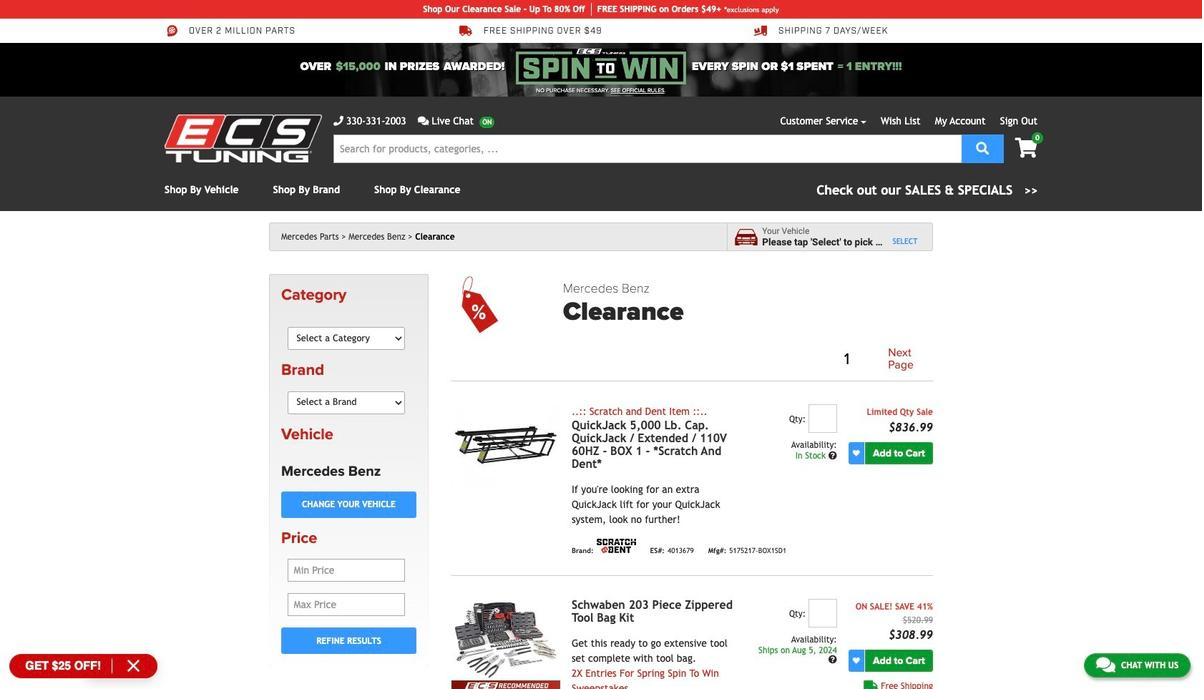 Task type: describe. For each thing, give the bounding box(es) containing it.
paginated product list navigation navigation
[[563, 344, 933, 375]]

es#4013679 - 5175217-box1sd1 - quickjack 5,000 lb. cap. quickjack / extended / 110v 60hz - box 1 - *scratch and dent* - if you're looking for an extra quickjack lift for your quickjack system, look no further! - scratch & dent - audi bmw volkswagen mercedes benz mini porsche image
[[452, 404, 560, 486]]

shopping cart image
[[1015, 138, 1038, 158]]

add to wish list image
[[853, 450, 860, 457]]

Min Price number field
[[287, 559, 405, 582]]

search image
[[976, 141, 989, 154]]

scratch & dent - corporate logo image
[[597, 539, 636, 553]]

1 question circle image from the top
[[828, 451, 837, 460]]

ecs tuning 'spin to win' contest logo image
[[516, 49, 686, 84]]



Task type: vqa. For each thing, say whether or not it's contained in the screenshot.
ECS Tuning 'Spin to Win' contest logo
yes



Task type: locate. For each thing, give the bounding box(es) containing it.
es#2996482 - 014121sch01akt2 - schwaben 203 piece zippered tool bag kit  - get this ready to go extensive tool set complete with tool bag. - schwaben - audi bmw volkswagen mercedes benz mini porsche image
[[452, 599, 560, 680]]

0 vertical spatial comments image
[[418, 116, 429, 126]]

question circle image left add to wish list image
[[828, 656, 837, 664]]

comments image
[[418, 116, 429, 126], [1096, 656, 1116, 673]]

ecs tuning recommends this product. image
[[452, 680, 560, 689]]

1 vertical spatial comments image
[[1096, 656, 1116, 673]]

1 horizontal spatial comments image
[[1096, 656, 1116, 673]]

question circle image
[[828, 451, 837, 460], [828, 656, 837, 664]]

0 horizontal spatial comments image
[[418, 116, 429, 126]]

Search text field
[[333, 135, 962, 163]]

None number field
[[808, 404, 837, 433], [808, 599, 837, 627], [808, 404, 837, 433], [808, 599, 837, 627]]

question circle image left add to wish list icon
[[828, 451, 837, 460]]

ecs tuning image
[[165, 114, 322, 162]]

2 question circle image from the top
[[828, 656, 837, 664]]

0 vertical spatial question circle image
[[828, 451, 837, 460]]

add to wish list image
[[853, 657, 860, 664]]

phone image
[[333, 116, 343, 126]]

1 vertical spatial question circle image
[[828, 656, 837, 664]]

Max Price number field
[[287, 593, 405, 616]]



